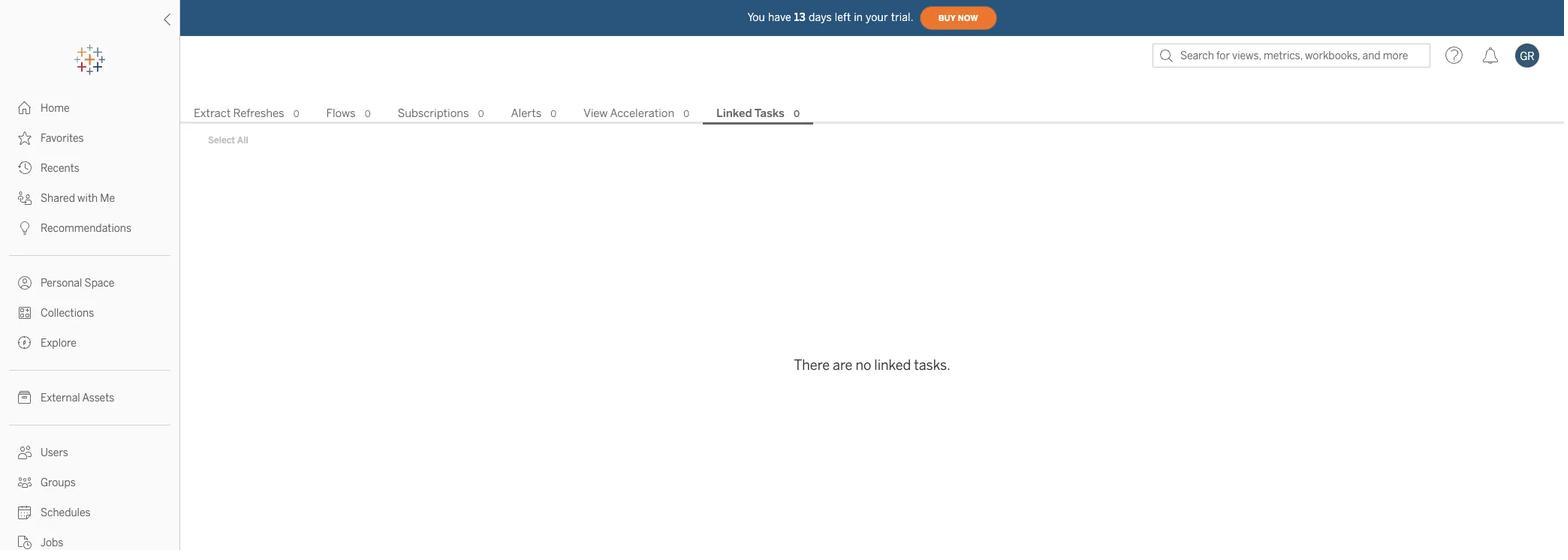 Task type: vqa. For each thing, say whether or not it's contained in the screenshot.
Personal Space link
yes



Task type: locate. For each thing, give the bounding box(es) containing it.
2 by text only_f5he34f image from the top
[[18, 191, 32, 205]]

by text only_f5he34f image left jobs
[[18, 536, 32, 550]]

are
[[833, 357, 853, 374]]

5 by text only_f5he34f image from the top
[[18, 336, 32, 350]]

5 by text only_f5he34f image from the top
[[18, 506, 32, 520]]

by text only_f5he34f image for home
[[18, 101, 32, 115]]

6 0 from the left
[[794, 109, 800, 119]]

1 by text only_f5he34f image from the top
[[18, 161, 32, 175]]

flows
[[326, 107, 356, 120]]

there
[[794, 357, 830, 374]]

2 by text only_f5he34f image from the top
[[18, 131, 32, 145]]

explore
[[41, 337, 76, 350]]

by text only_f5he34f image inside collections link
[[18, 306, 32, 320]]

8 by text only_f5he34f image from the top
[[18, 536, 32, 550]]

1 0 from the left
[[293, 109, 299, 119]]

by text only_f5he34f image left groups at left
[[18, 476, 32, 490]]

0 for linked tasks
[[794, 109, 800, 119]]

by text only_f5he34f image for favorites
[[18, 131, 32, 145]]

by text only_f5he34f image left recents
[[18, 161, 32, 175]]

by text only_f5he34f image inside groups link
[[18, 476, 32, 490]]

left
[[835, 11, 851, 24]]

navigation containing extract refreshes
[[180, 102, 1564, 125]]

external assets
[[41, 392, 114, 405]]

space
[[85, 277, 114, 290]]

tasks
[[755, 107, 785, 120]]

schedules
[[41, 507, 91, 520]]

0 right tasks
[[794, 109, 800, 119]]

linked tasks
[[716, 107, 785, 120]]

recents link
[[0, 153, 179, 183]]

personal space link
[[0, 268, 179, 298]]

by text only_f5he34f image left explore
[[18, 336, 32, 350]]

by text only_f5he34f image left schedules
[[18, 506, 32, 520]]

explore link
[[0, 328, 179, 358]]

shared with me
[[41, 192, 115, 205]]

1 by text only_f5he34f image from the top
[[18, 101, 32, 115]]

main navigation. press the up and down arrow keys to access links. element
[[0, 93, 179, 550]]

5 0 from the left
[[683, 109, 689, 119]]

now
[[958, 13, 978, 23]]

by text only_f5he34f image left the favorites at the left of page
[[18, 131, 32, 145]]

refreshes
[[233, 107, 284, 120]]

assets
[[82, 392, 114, 405]]

by text only_f5he34f image inside favorites link
[[18, 131, 32, 145]]

subscriptions
[[398, 107, 469, 120]]

by text only_f5he34f image inside shared with me link
[[18, 191, 32, 205]]

2 0 from the left
[[365, 109, 371, 119]]

0 right acceleration
[[683, 109, 689, 119]]

you have 13 days left in your trial.
[[747, 11, 914, 24]]

0 right "alerts" on the left
[[551, 109, 556, 119]]

4 0 from the left
[[551, 109, 556, 119]]

3 by text only_f5he34f image from the top
[[18, 276, 32, 290]]

by text only_f5he34f image left the users
[[18, 446, 32, 460]]

by text only_f5he34f image inside recents link
[[18, 161, 32, 175]]

by text only_f5he34f image for explore
[[18, 336, 32, 350]]

by text only_f5he34f image inside personal space link
[[18, 276, 32, 290]]

by text only_f5he34f image inside explore link
[[18, 336, 32, 350]]

3 by text only_f5he34f image from the top
[[18, 222, 32, 235]]

have
[[768, 11, 791, 24]]

by text only_f5he34f image inside schedules link
[[18, 506, 32, 520]]

linked
[[874, 357, 911, 374]]

by text only_f5he34f image inside home link
[[18, 101, 32, 115]]

by text only_f5he34f image inside users "link"
[[18, 446, 32, 460]]

4 by text only_f5he34f image from the top
[[18, 306, 32, 320]]

3 0 from the left
[[478, 109, 484, 119]]

by text only_f5he34f image left personal
[[18, 276, 32, 290]]

groups link
[[0, 468, 179, 498]]

by text only_f5he34f image inside recommendations link
[[18, 222, 32, 235]]

by text only_f5he34f image inside jobs link
[[18, 536, 32, 550]]

6 by text only_f5he34f image from the top
[[18, 391, 32, 405]]

by text only_f5he34f image left recommendations
[[18, 222, 32, 235]]

there are no linked tasks.
[[794, 357, 950, 374]]

navigation
[[180, 102, 1564, 125]]

by text only_f5he34f image inside external assets 'link'
[[18, 391, 32, 405]]

select all
[[208, 135, 248, 146]]

0
[[293, 109, 299, 119], [365, 109, 371, 119], [478, 109, 484, 119], [551, 109, 556, 119], [683, 109, 689, 119], [794, 109, 800, 119]]

recommendations link
[[0, 213, 179, 243]]

by text only_f5he34f image left external
[[18, 391, 32, 405]]

select
[[208, 135, 235, 146]]

jobs link
[[0, 528, 179, 550]]

7 by text only_f5he34f image from the top
[[18, 476, 32, 490]]

by text only_f5he34f image left collections
[[18, 306, 32, 320]]

by text only_f5he34f image
[[18, 101, 32, 115], [18, 131, 32, 145], [18, 222, 32, 235], [18, 446, 32, 460], [18, 506, 32, 520]]

jobs
[[41, 537, 63, 550]]

0 right the 'refreshes' on the left top
[[293, 109, 299, 119]]

0 left "alerts" on the left
[[478, 109, 484, 119]]

4 by text only_f5he34f image from the top
[[18, 446, 32, 460]]

trial.
[[891, 11, 914, 24]]

by text only_f5he34f image left "shared"
[[18, 191, 32, 205]]

0 right flows
[[365, 109, 371, 119]]

by text only_f5he34f image
[[18, 161, 32, 175], [18, 191, 32, 205], [18, 276, 32, 290], [18, 306, 32, 320], [18, 336, 32, 350], [18, 391, 32, 405], [18, 476, 32, 490], [18, 536, 32, 550]]

by text only_f5he34f image left home
[[18, 101, 32, 115]]

recents
[[41, 162, 79, 175]]



Task type: describe. For each thing, give the bounding box(es) containing it.
users
[[41, 447, 68, 460]]

buy now
[[938, 13, 978, 23]]

navigation panel element
[[0, 45, 179, 550]]

schedules link
[[0, 498, 179, 528]]

favorites
[[41, 132, 84, 145]]

0 for alerts
[[551, 109, 556, 119]]

view acceleration
[[583, 107, 674, 120]]

favorites link
[[0, 123, 179, 153]]

select all button
[[198, 131, 258, 149]]

0 for extract refreshes
[[293, 109, 299, 119]]

there are no linked tasks. main content
[[180, 75, 1564, 550]]

0 for view acceleration
[[683, 109, 689, 119]]

me
[[100, 192, 115, 205]]

by text only_f5he34f image for shared with me
[[18, 191, 32, 205]]

buy now button
[[920, 6, 997, 30]]

by text only_f5he34f image for external assets
[[18, 391, 32, 405]]

0 for flows
[[365, 109, 371, 119]]

by text only_f5he34f image for jobs
[[18, 536, 32, 550]]

acceleration
[[610, 107, 674, 120]]

with
[[77, 192, 98, 205]]

personal
[[41, 277, 82, 290]]

personal space
[[41, 277, 114, 290]]

extract
[[194, 107, 231, 120]]

external assets link
[[0, 383, 179, 413]]

by text only_f5he34f image for schedules
[[18, 506, 32, 520]]

collections
[[41, 307, 94, 320]]

extract refreshes
[[194, 107, 284, 120]]

recommendations
[[41, 222, 131, 235]]

collections link
[[0, 298, 179, 328]]

by text only_f5he34f image for personal space
[[18, 276, 32, 290]]

all
[[237, 135, 248, 146]]

by text only_f5he34f image for collections
[[18, 306, 32, 320]]

external
[[41, 392, 80, 405]]

users link
[[0, 438, 179, 468]]

alerts
[[511, 107, 542, 120]]

by text only_f5he34f image for recents
[[18, 161, 32, 175]]

home link
[[0, 93, 179, 123]]

linked
[[716, 107, 752, 120]]

view
[[583, 107, 608, 120]]

by text only_f5he34f image for groups
[[18, 476, 32, 490]]

shared with me link
[[0, 183, 179, 213]]

by text only_f5he34f image for users
[[18, 446, 32, 460]]

Search for views, metrics, workbooks, and more text field
[[1153, 44, 1430, 68]]

in
[[854, 11, 863, 24]]

0 for subscriptions
[[478, 109, 484, 119]]

buy
[[938, 13, 956, 23]]

your
[[866, 11, 888, 24]]

groups
[[41, 477, 76, 490]]

home
[[41, 102, 70, 115]]

days
[[809, 11, 832, 24]]

shared
[[41, 192, 75, 205]]

by text only_f5he34f image for recommendations
[[18, 222, 32, 235]]

sub-spaces tab list
[[180, 105, 1564, 125]]

tasks.
[[914, 357, 950, 374]]

you
[[747, 11, 765, 24]]

13
[[794, 11, 806, 24]]

no
[[856, 357, 871, 374]]



